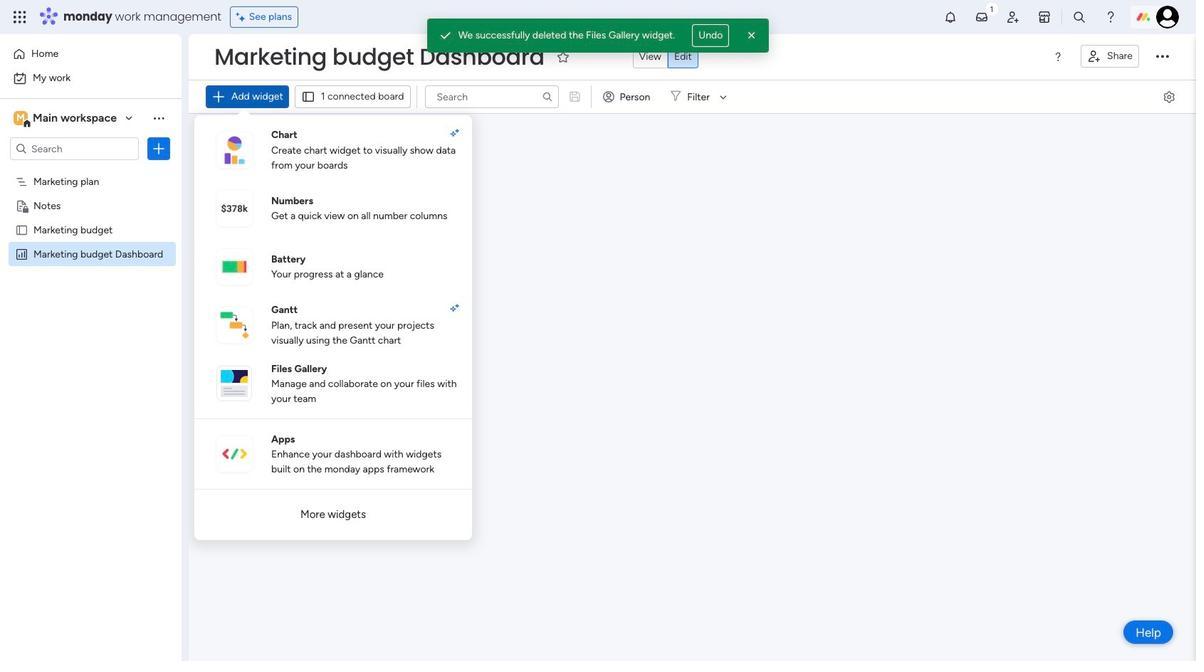 Task type: vqa. For each thing, say whether or not it's contained in the screenshot.
'component' Icon associated with first Add to favorites icon from the top
no



Task type: locate. For each thing, give the bounding box(es) containing it.
alert
[[427, 19, 769, 53]]

search image
[[542, 91, 553, 103]]

share image
[[1087, 49, 1102, 63]]

help image
[[1104, 10, 1118, 24]]

workspace selection element
[[14, 110, 119, 128]]

list box
[[0, 166, 182, 458]]

options image
[[152, 142, 166, 156]]

workspace image
[[14, 110, 28, 126]]

2 vertical spatial option
[[0, 168, 182, 171]]

None field
[[211, 42, 548, 72], [219, 131, 286, 150], [219, 276, 286, 295], [211, 42, 548, 72], [219, 131, 286, 150], [219, 276, 286, 295]]

public dashboard image
[[15, 247, 28, 261]]

monday marketplace image
[[1038, 10, 1052, 24]]

display modes group
[[633, 46, 699, 68]]

banner
[[189, 34, 1196, 114]]

0 vertical spatial option
[[9, 43, 173, 66]]

option
[[9, 43, 173, 66], [9, 67, 173, 90], [0, 168, 182, 171]]

settings image
[[1162, 90, 1176, 104]]

Search in workspace field
[[30, 141, 119, 157]]

None search field
[[425, 85, 559, 108]]

close image
[[745, 28, 759, 43]]

search everything image
[[1072, 10, 1087, 24]]



Task type: describe. For each thing, give the bounding box(es) containing it.
public board image
[[15, 223, 28, 236]]

invite members image
[[1006, 10, 1020, 24]]

workspace options image
[[152, 111, 166, 125]]

menu image
[[1053, 51, 1064, 63]]

Filter dashboard by text search field
[[425, 85, 559, 108]]

kendall parks image
[[1156, 6, 1179, 28]]

1 image
[[986, 1, 998, 17]]

update feed image
[[975, 10, 989, 24]]

add to favorites image
[[556, 49, 570, 64]]

see plans image
[[236, 9, 249, 25]]

private board image
[[15, 199, 28, 212]]

arrow down image
[[715, 88, 732, 105]]

notifications image
[[944, 10, 958, 24]]

more options image
[[1157, 51, 1169, 63]]

more dots image
[[328, 135, 338, 146]]

1 vertical spatial option
[[9, 67, 173, 90]]

select product image
[[13, 10, 27, 24]]



